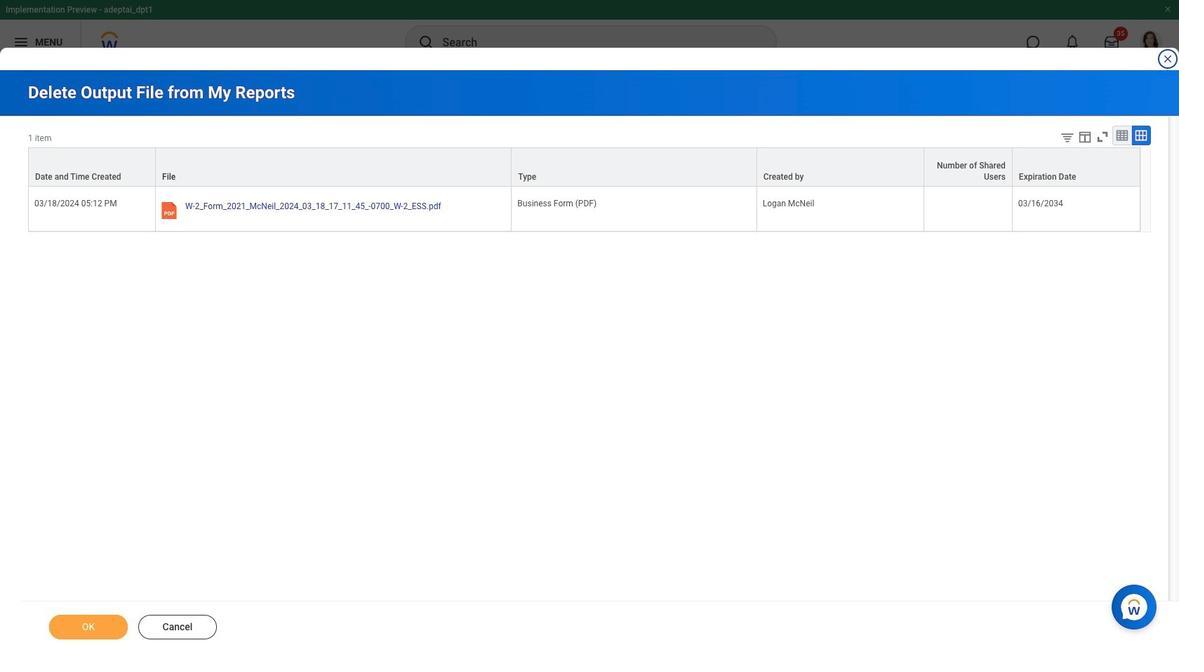 Task type: locate. For each thing, give the bounding box(es) containing it.
click to view/edit grid preferences image
[[1078, 129, 1093, 145]]

banner
[[0, 0, 1180, 65]]

select to filter grid data image
[[1060, 130, 1076, 145]]

toolbar
[[1050, 126, 1152, 148]]

close environment banner image
[[1164, 5, 1173, 13]]

2 row from the top
[[28, 187, 1141, 232]]

row
[[28, 148, 1141, 187], [28, 187, 1141, 232]]

main content
[[0, 70, 1180, 652]]

workday assistant region
[[1112, 579, 1163, 630]]

inbox large image
[[1105, 35, 1119, 49]]

cell
[[924, 187, 1013, 232]]

search image
[[417, 34, 434, 51]]

dialog
[[0, 0, 1180, 652]]

notifications large image
[[1066, 35, 1080, 49]]



Task type: vqa. For each thing, say whether or not it's contained in the screenshot.
list
no



Task type: describe. For each thing, give the bounding box(es) containing it.
close delete output file from my reports image
[[1163, 53, 1174, 65]]

business form (pdf) element
[[518, 196, 597, 209]]

table image
[[1116, 129, 1130, 143]]

1 row from the top
[[28, 148, 1141, 187]]

expand table image
[[1135, 129, 1149, 143]]

profile logan mcneil element
[[1132, 27, 1171, 58]]

fullscreen image
[[1095, 129, 1111, 145]]



